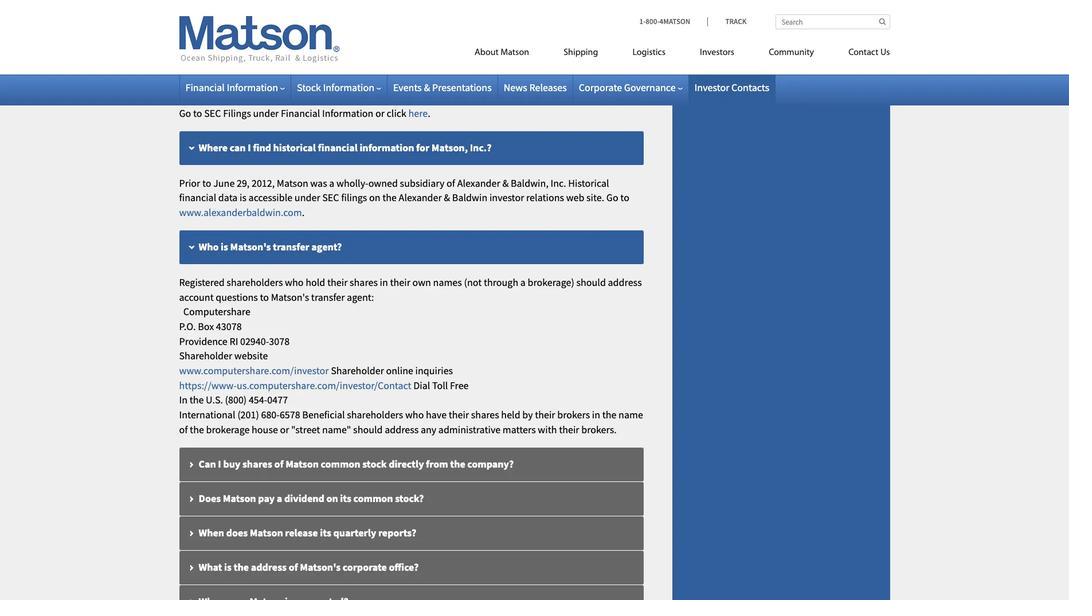 Task type: vqa. For each thing, say whether or not it's contained in the screenshot.
"agent:"
yes



Task type: locate. For each thing, give the bounding box(es) containing it.
under right filings
[[253, 107, 279, 120]]

matson right does
[[250, 526, 283, 539]]

2 horizontal spatial alexander
[[457, 176, 500, 190]]

sec left filings
[[204, 107, 221, 120]]

of inside registered shareholders who hold their shares in their own names (not through a brokerage) should address account questions to matson's transfer agent: computershare p.o. box 43078 providence ri 02940-3078 shareholder website www.computershare.com/investor shareholder online inquiries https://www-us.computershare.com/investor/contact dial toll free in the u.s. (800) 454-0477 international (201) 680-6578  beneficial shareholders who have their shares held by their brokers in the name of the brokerage house or "street name" should address any administrative matters with their brokers.
[[179, 423, 188, 436]]

matson's down hold
[[271, 290, 309, 304]]

information down click
[[360, 141, 414, 154]]

a left brokerage)
[[521, 276, 526, 289]]

2 horizontal spatial address
[[608, 276, 642, 289]]

or left click
[[376, 107, 385, 120]]

inc.?
[[470, 141, 492, 154]]

top menu navigation
[[423, 42, 890, 66]]

brokerage)
[[528, 276, 574, 289]]

nyse
[[560, 7, 583, 21]]

the inside the what is the address of matson's corporate office? tab
[[234, 561, 249, 574]]

2 can from the top
[[230, 141, 246, 154]]

have
[[426, 408, 447, 422]]

and
[[399, 7, 415, 21], [442, 22, 459, 35], [434, 71, 451, 84]]

0 vertical spatial in
[[380, 276, 388, 289]]

find for historical
[[253, 141, 271, 154]]

exchange
[[453, 71, 496, 84]]

where can i find matson's filings with the securities and exchange commission (sec)? tab
[[179, 61, 644, 96]]

trade
[[506, 7, 529, 21]]

relations
[[526, 191, 564, 204]]

its up quarterly
[[340, 492, 351, 505]]

1 vertical spatial a
[[521, 276, 526, 289]]

filings down wholly-
[[341, 191, 367, 204]]

matson's inside registered shareholders who hold their shares in their own names (not through a brokerage) should address account questions to matson's transfer agent: computershare p.o. box 43078 providence ri 02940-3078 shareholder website www.computershare.com/investor shareholder online inquiries https://www-us.computershare.com/investor/contact dial toll free in the u.s. (800) 454-0477 international (201) 680-6578  beneficial shareholders who have their shares held by their brokers in the name of the brokerage house or "street name" should address any administrative matters with their brokers.
[[271, 290, 309, 304]]

june inside prior to june 29, 2012, matson was a wholly-owned subsidiary of alexander & baldwin, inc. historical financial data is accessible under sec filings on the alexander & baldwin investor relations web site. go to www.alexanderbaldwin.com .
[[213, 176, 235, 190]]

2 horizontal spatial &
[[503, 176, 509, 190]]

from right directly at the bottom
[[426, 457, 448, 471]]

information inside tab
[[360, 141, 414, 154]]

1 horizontal spatial www.alexanderbaldwin.com
[[310, 37, 433, 50]]

1 vertical spatial .
[[302, 206, 305, 219]]

information inside the in accordance with separation, shares of alexander and baldwin continue to trade on the nyse under the ticker symbol "alex: wi" from june 14 through june 29, 2012 and "alex" beginning july 2, 2012. for more information about alex, go to
[[179, 37, 230, 50]]

go
[[179, 107, 191, 120], [607, 191, 619, 204]]

1 vertical spatial i
[[248, 141, 251, 154]]

2 find from the top
[[253, 141, 271, 154]]

shareholders up name"
[[347, 408, 403, 422]]

. inside prior to june 29, 2012, matson was a wholly-owned subsidiary of alexander & baldwin, inc. historical financial data is accessible under sec filings on the alexander & baldwin investor relations web site. go to www.alexanderbaldwin.com .
[[302, 206, 305, 219]]

0 horizontal spatial or
[[280, 423, 289, 436]]

0 vertical spatial alexander
[[354, 7, 397, 21]]

on right the dividend
[[327, 492, 338, 505]]

shares up agent:
[[350, 276, 378, 289]]

2 horizontal spatial on
[[531, 7, 542, 21]]

the inside the where can i find matson's filings with the securities and exchange commission (sec)? tab
[[369, 71, 384, 84]]

1 horizontal spatial go
[[607, 191, 619, 204]]

financial inside the where can i find matson's filings with the securities and exchange commission (sec)? tab panel
[[281, 107, 320, 120]]

1 vertical spatial transfer
[[311, 290, 345, 304]]

from
[[286, 22, 307, 35], [426, 457, 448, 471]]

www.alexanderbaldwin.com link down the "data"
[[179, 206, 302, 219]]

2 vertical spatial and
[[434, 71, 451, 84]]

1 vertical spatial financial
[[179, 191, 216, 204]]

the up brokers.
[[602, 408, 617, 422]]

address inside tab
[[251, 561, 287, 574]]

of
[[343, 7, 351, 21], [447, 176, 455, 190], [179, 423, 188, 436], [274, 457, 284, 471], [289, 561, 298, 574]]

1 vertical spatial baldwin
[[452, 191, 488, 204]]

should right brokerage)
[[577, 276, 606, 289]]

june left 14
[[309, 22, 330, 35]]

0 horizontal spatial through
[[345, 22, 379, 35]]

financial up wholly-
[[318, 141, 358, 154]]

who up any
[[405, 408, 424, 422]]

is right the "data"
[[240, 191, 247, 204]]

0 vertical spatial under
[[585, 7, 610, 21]]

0 horizontal spatial alexander
[[354, 7, 397, 21]]

1 can from the top
[[230, 71, 246, 84]]

name"
[[322, 423, 351, 436]]

can down filings
[[230, 141, 246, 154]]

the left 'securities'
[[369, 71, 384, 84]]

2 vertical spatial a
[[277, 492, 282, 505]]

information inside the where can i find matson's filings with the securities and exchange commission (sec)? tab panel
[[322, 107, 374, 120]]

1 find from the top
[[253, 71, 271, 84]]

a inside tab
[[277, 492, 282, 505]]

& down subsidiary
[[444, 191, 450, 204]]

information for stock information
[[323, 81, 374, 94]]

1 horizontal spatial 29,
[[405, 22, 418, 35]]

2 vertical spatial with
[[538, 423, 557, 436]]

their left own
[[390, 276, 410, 289]]

filings up go to sec filings under financial information or click here .
[[316, 71, 344, 84]]

contact us link
[[832, 42, 890, 66]]

2 vertical spatial &
[[444, 191, 450, 204]]

https://www-
[[179, 379, 237, 392]]

1 horizontal spatial from
[[426, 457, 448, 471]]

3078
[[269, 335, 290, 348]]

0 horizontal spatial www.alexanderbaldwin.com link
[[179, 206, 302, 219]]

where down filings
[[199, 141, 228, 154]]

0 horizontal spatial sec
[[204, 107, 221, 120]]

does matson pay a dividend on its common stock? tab
[[179, 482, 644, 516]]

information down stock information link
[[322, 107, 374, 120]]

1 horizontal spatial sec
[[322, 191, 339, 204]]

02940-
[[240, 335, 269, 348]]

in up brokers.
[[592, 408, 600, 422]]

filings inside tab
[[316, 71, 344, 84]]

& right 'events'
[[424, 81, 430, 94]]

stock
[[363, 457, 387, 471]]

is right who
[[221, 240, 228, 253]]

& up investor in the left top of the page
[[503, 176, 509, 190]]

0 vertical spatial i
[[248, 71, 251, 84]]

1 horizontal spatial transfer
[[311, 290, 345, 304]]

1 horizontal spatial www.alexanderbaldwin.com link
[[310, 37, 433, 50]]

is
[[240, 191, 247, 204], [221, 240, 228, 253], [224, 561, 232, 574]]

in up ticker
[[179, 7, 188, 21]]

of inside the in accordance with separation, shares of alexander and baldwin continue to trade on the nyse under the ticker symbol "alex: wi" from june 14 through june 29, 2012 and "alex" beginning july 2, 2012. for more information about alex, go to
[[343, 7, 351, 21]]

continue
[[455, 7, 493, 21]]

0 horizontal spatial shareholder
[[179, 349, 232, 363]]

questions
[[216, 290, 258, 304]]

0 horizontal spatial 29,
[[237, 176, 250, 190]]

what is the address of matson's corporate office?
[[199, 561, 419, 574]]

to inside registered shareholders who hold their shares in their own names (not through a brokerage) should address account questions to matson's transfer agent: computershare p.o. box 43078 providence ri 02940-3078 shareholder website www.computershare.com/investor shareholder online inquiries https://www-us.computershare.com/investor/contact dial toll free in the u.s. (800) 454-0477 international (201) 680-6578  beneficial shareholders who have their shares held by their brokers in the name of the brokerage house or "street name" should address any administrative matters with their brokers.
[[260, 290, 269, 304]]

. inside the where can i find matson's filings with the securities and exchange commission (sec)? tab panel
[[428, 107, 431, 120]]

&
[[424, 81, 430, 94], [503, 176, 509, 190], [444, 191, 450, 204]]

of inside the what is the address of matson's corporate office? tab
[[289, 561, 298, 574]]

on up july
[[531, 7, 542, 21]]

2 vertical spatial alexander
[[399, 191, 442, 204]]

shareholder up us.computershare.com/investor/contact
[[331, 364, 384, 377]]

1 vertical spatial under
[[253, 107, 279, 120]]

0 horizontal spatial &
[[424, 81, 430, 94]]

1 vertical spatial sec
[[322, 191, 339, 204]]

should right name"
[[353, 423, 383, 436]]

www.alexanderbaldwin.com
[[310, 37, 433, 50], [179, 206, 302, 219]]

0 vertical spatial is
[[240, 191, 247, 204]]

0 horizontal spatial information
[[179, 37, 230, 50]]

beginning
[[493, 22, 536, 35]]

matson left pay
[[223, 492, 256, 505]]

or down 6578
[[280, 423, 289, 436]]

inquiries
[[415, 364, 453, 377]]

to left filings
[[193, 107, 202, 120]]

1 vertical spatial who
[[405, 408, 424, 422]]

common left the stock
[[321, 457, 360, 471]]

on inside the in accordance with separation, shares of alexander and baldwin continue to trade on the nyse under the ticker symbol "alex: wi" from june 14 through june 29, 2012 and "alex" beginning july 2, 2012. for more information about alex, go to
[[531, 7, 542, 21]]

through right 14
[[345, 22, 379, 35]]

1 vertical spatial information
[[360, 141, 414, 154]]

to right the prior
[[202, 176, 211, 190]]

0 vertical spatial sec
[[204, 107, 221, 120]]

june
[[309, 22, 330, 35], [382, 22, 403, 35], [213, 176, 235, 190]]

2 in from the top
[[179, 394, 188, 407]]

. down events & presentations link
[[428, 107, 431, 120]]

can i buy shares of matson common stock directly from the company? tab
[[179, 448, 644, 482]]

matson's down when does matson release its quarterly reports?
[[300, 561, 341, 574]]

a right pay
[[277, 492, 282, 505]]

Search search field
[[776, 14, 890, 29]]

june left the 2012
[[382, 22, 403, 35]]

1 horizontal spatial .
[[428, 107, 431, 120]]

0 horizontal spatial transfer
[[273, 240, 310, 253]]

logistics
[[633, 48, 666, 57]]

www.alexanderbaldwin.com link inside does the common stock of matson's predecessor, alexander & baldwin, have any value? tab panel
[[310, 37, 433, 50]]

1 horizontal spatial shareholder
[[331, 364, 384, 377]]

u.s.
[[206, 394, 223, 407]]

0 horizontal spatial its
[[320, 526, 331, 539]]

to right go
[[299, 37, 308, 50]]

under down was
[[295, 191, 320, 204]]

when
[[199, 526, 224, 539]]

1 vertical spatial &
[[503, 176, 509, 190]]

2 horizontal spatial a
[[521, 276, 526, 289]]

www.alexanderbaldwin.com link inside where can i find historical financial information for matson, inc.? tab panel
[[179, 206, 302, 219]]

june up the "data"
[[213, 176, 235, 190]]

who is matson's transfer agent? tab panel
[[179, 275, 644, 437]]

sec
[[204, 107, 221, 120], [322, 191, 339, 204]]

0 horizontal spatial financial
[[179, 191, 216, 204]]

with up "alex:
[[241, 7, 260, 21]]

1 vertical spatial www.alexanderbaldwin.com link
[[179, 206, 302, 219]]

investor
[[695, 81, 730, 94]]

0 horizontal spatial address
[[251, 561, 287, 574]]

their
[[327, 276, 348, 289], [390, 276, 410, 289], [449, 408, 469, 422], [535, 408, 555, 422], [559, 423, 579, 436]]

1 vertical spatial or
[[280, 423, 289, 436]]

0 vertical spatial financial
[[318, 141, 358, 154]]

1 vertical spatial should
[[353, 423, 383, 436]]

where can i find historical financial information for matson, inc.? tab
[[179, 131, 644, 166]]

can for historical
[[230, 141, 246, 154]]

information down ticker
[[179, 37, 230, 50]]

i for historical
[[248, 141, 251, 154]]

under inside the where can i find matson's filings with the securities and exchange commission (sec)? tab panel
[[253, 107, 279, 120]]

is right what
[[224, 561, 232, 574]]

in left own
[[380, 276, 388, 289]]

can for matson's
[[230, 71, 246, 84]]

to
[[495, 7, 504, 21], [299, 37, 308, 50], [193, 107, 202, 120], [202, 176, 211, 190], [621, 191, 630, 204], [260, 290, 269, 304]]

who left hold
[[285, 276, 304, 289]]

go
[[286, 37, 297, 50]]

was
[[310, 176, 327, 190]]

to inside the where can i find matson's filings with the securities and exchange commission (sec)? tab panel
[[193, 107, 202, 120]]

0 vertical spatial www.alexanderbaldwin.com link
[[310, 37, 433, 50]]

"street
[[291, 423, 320, 436]]

in inside the in accordance with separation, shares of alexander and baldwin continue to trade on the nyse under the ticker symbol "alex: wi" from june 14 through june 29, 2012 and "alex" beginning july 2, 2012. for more information about alex, go to
[[179, 7, 188, 21]]

2 vertical spatial is
[[224, 561, 232, 574]]

sec down was
[[322, 191, 339, 204]]

where for where can i find historical financial information for matson, inc.?
[[199, 141, 228, 154]]

matson inside does matson pay a dividend on its common stock? tab
[[223, 492, 256, 505]]

can down about
[[230, 71, 246, 84]]

i
[[248, 71, 251, 84], [248, 141, 251, 154], [218, 457, 221, 471]]

1 vertical spatial filings
[[341, 191, 367, 204]]

0 horizontal spatial www.alexanderbaldwin.com
[[179, 206, 302, 219]]

a
[[329, 176, 335, 190], [521, 276, 526, 289], [277, 492, 282, 505]]

buy
[[223, 457, 240, 471]]

information
[[227, 81, 278, 94], [323, 81, 374, 94], [322, 107, 374, 120]]

stock information link
[[297, 81, 381, 94]]

1 vertical spatial on
[[369, 191, 381, 204]]

the down "owned"
[[383, 191, 397, 204]]

0 vertical spatial financial
[[185, 81, 225, 94]]

for
[[593, 22, 607, 35]]

1 horizontal spatial who
[[405, 408, 424, 422]]

1 vertical spatial alexander
[[457, 176, 500, 190]]

matson down "street
[[286, 457, 319, 471]]

find left the "historical"
[[253, 141, 271, 154]]

1 vertical spatial in
[[592, 408, 600, 422]]

investor contacts link
[[695, 81, 770, 94]]

financial up filings
[[185, 81, 225, 94]]

2 where from the top
[[199, 141, 228, 154]]

transfer left agent? in the top left of the page
[[273, 240, 310, 253]]

1 in from the top
[[179, 7, 188, 21]]

of inside can i buy shares of matson common stock directly from the company? tab
[[274, 457, 284, 471]]

1 horizontal spatial or
[[376, 107, 385, 120]]

2 vertical spatial i
[[218, 457, 221, 471]]

registered
[[179, 276, 225, 289]]

in up international on the bottom of page
[[179, 394, 188, 407]]

www.alexanderbaldwin.com link down 14
[[310, 37, 433, 50]]

shareholder down providence
[[179, 349, 232, 363]]

. up who is matson's transfer agent?
[[302, 206, 305, 219]]

where
[[199, 71, 228, 84], [199, 141, 228, 154]]

in inside registered shareholders who hold their shares in their own names (not through a brokerage) should address account questions to matson's transfer agent: computershare p.o. box 43078 providence ri 02940-3078 shareholder website www.computershare.com/investor shareholder online inquiries https://www-us.computershare.com/investor/contact dial toll free in the u.s. (800) 454-0477 international (201) 680-6578  beneficial shareholders who have their shares held by their brokers in the name of the brokerage house or "street name" should address any administrative matters with their brokers.
[[179, 394, 188, 407]]

the right what
[[234, 561, 249, 574]]

brokers
[[557, 408, 590, 422]]

is for matson's
[[221, 240, 228, 253]]

sec inside prior to june 29, 2012, matson was a wholly-owned subsidiary of alexander & baldwin, inc. historical financial data is accessible under sec filings on the alexander & baldwin investor relations web site. go to www.alexanderbaldwin.com .
[[322, 191, 339, 204]]

1 vertical spatial through
[[484, 276, 518, 289]]

www.alexanderbaldwin.com link for prior to june 29, 2012, matson was a wholly-owned subsidiary of alexander & baldwin, inc. historical financial data is accessible under sec filings on the alexander & baldwin investor relations web site. go to
[[179, 206, 302, 219]]

investor
[[490, 191, 524, 204]]

tab
[[179, 585, 644, 600]]

baldwin left investor in the left top of the page
[[452, 191, 488, 204]]

1 vertical spatial its
[[320, 526, 331, 539]]

.
[[428, 107, 431, 120], [302, 206, 305, 219]]

with right matters
[[538, 423, 557, 436]]

1 horizontal spatial a
[[329, 176, 335, 190]]

shares right buy
[[242, 457, 272, 471]]

where up filings
[[199, 71, 228, 84]]

shares up 14
[[313, 7, 341, 21]]

logistics link
[[616, 42, 683, 66]]

transfer down hold
[[311, 290, 345, 304]]

events & presentations link
[[393, 81, 492, 94]]

financial down stock
[[281, 107, 320, 120]]

baldwin,
[[511, 176, 549, 190]]

their up administrative
[[449, 408, 469, 422]]

1 vertical spatial common
[[354, 492, 393, 505]]

matson image
[[179, 16, 340, 63]]

0 horizontal spatial under
[[253, 107, 279, 120]]

1 horizontal spatial under
[[295, 191, 320, 204]]

sec inside the where can i find matson's filings with the securities and exchange commission (sec)? tab panel
[[204, 107, 221, 120]]

common down the stock
[[354, 492, 393, 505]]

go left filings
[[179, 107, 191, 120]]

or
[[376, 107, 385, 120], [280, 423, 289, 436]]

on down "owned"
[[369, 191, 381, 204]]

matson inside prior to june 29, 2012, matson was a wholly-owned subsidiary of alexander & baldwin, inc. historical financial data is accessible under sec filings on the alexander & baldwin investor relations web site. go to www.alexanderbaldwin.com .
[[277, 176, 308, 190]]

1 horizontal spatial financial
[[281, 107, 320, 120]]

2 horizontal spatial under
[[585, 7, 610, 21]]

1 vertical spatial www.alexanderbaldwin.com
[[179, 206, 302, 219]]

1 horizontal spatial shareholders
[[347, 408, 403, 422]]

search image
[[879, 18, 886, 25]]

29, left 2012,
[[237, 176, 250, 190]]

financial down the prior
[[179, 191, 216, 204]]

i down about
[[248, 71, 251, 84]]

2,
[[558, 22, 566, 35]]

of inside prior to june 29, 2012, matson was a wholly-owned subsidiary of alexander & baldwin, inc. historical financial data is accessible under sec filings on the alexander & baldwin investor relations web site. go to www.alexanderbaldwin.com .
[[447, 176, 455, 190]]

through right (not
[[484, 276, 518, 289]]

0 vertical spatial information
[[179, 37, 230, 50]]

0 vertical spatial can
[[230, 71, 246, 84]]

with right stock
[[346, 71, 367, 84]]

go inside prior to june 29, 2012, matson was a wholly-owned subsidiary of alexander & baldwin, inc. historical financial data is accessible under sec filings on the alexander & baldwin investor relations web site. go to www.alexanderbaldwin.com .
[[607, 191, 619, 204]]

prior
[[179, 176, 200, 190]]

0 horizontal spatial who
[[285, 276, 304, 289]]

about
[[475, 48, 499, 57]]

from up go
[[286, 22, 307, 35]]

i down filings
[[248, 141, 251, 154]]

None search field
[[776, 14, 890, 29]]

box
[[198, 320, 214, 333]]

1 vertical spatial can
[[230, 141, 246, 154]]

reports?
[[378, 526, 416, 539]]

(sec)?
[[556, 71, 585, 84]]

4matson
[[660, 17, 691, 26]]

names
[[433, 276, 462, 289]]

information right stock
[[323, 81, 374, 94]]

to right questions
[[260, 290, 269, 304]]

0 horizontal spatial .
[[302, 206, 305, 219]]

1 horizontal spatial its
[[340, 492, 351, 505]]

0 vertical spatial who
[[285, 276, 304, 289]]

stock information
[[297, 81, 374, 94]]

www.alexanderbaldwin.com down 14
[[310, 37, 433, 50]]

matson's inside tab
[[273, 71, 314, 84]]

shareholders up questions
[[227, 276, 283, 289]]

0 vertical spatial filings
[[316, 71, 344, 84]]

www.alexanderbaldwin.com inside does the common stock of matson's predecessor, alexander & baldwin, have any value? tab panel
[[310, 37, 433, 50]]

1 where from the top
[[199, 71, 228, 84]]

or inside the where can i find matson's filings with the securities and exchange commission (sec)? tab panel
[[376, 107, 385, 120]]

0 vertical spatial .
[[428, 107, 431, 120]]

0 horizontal spatial go
[[179, 107, 191, 120]]

29, inside the in accordance with separation, shares of alexander and baldwin continue to trade on the nyse under the ticker symbol "alex: wi" from june 14 through june 29, 2012 and "alex" beginning july 2, 2012. for more information about alex, go to
[[405, 22, 418, 35]]

click
[[387, 107, 407, 120]]

with inside registered shareholders who hold their shares in their own names (not through a brokerage) should address account questions to matson's transfer agent: computershare p.o. box 43078 providence ri 02940-3078 shareholder website www.computershare.com/investor shareholder online inquiries https://www-us.computershare.com/investor/contact dial toll free in the u.s. (800) 454-0477 international (201) 680-6578  beneficial shareholders who have their shares held by their brokers in the name of the brokerage house or "street name" should address any administrative matters with their brokers.
[[538, 423, 557, 436]]

0 vertical spatial or
[[376, 107, 385, 120]]

their right hold
[[327, 276, 348, 289]]

contact
[[849, 48, 879, 57]]

0 vertical spatial from
[[286, 22, 307, 35]]

matson inside 'when does matson release its quarterly reports?' tab
[[250, 526, 283, 539]]

i for matson's
[[248, 71, 251, 84]]

about matson
[[475, 48, 529, 57]]

here
[[409, 107, 428, 120]]

does the common stock of matson's predecessor, alexander & baldwin, have any value? tab panel
[[179, 7, 644, 51]]

matson's down go
[[273, 71, 314, 84]]

0 vertical spatial shareholders
[[227, 276, 283, 289]]

matson inside about matson link
[[501, 48, 529, 57]]

providence
[[179, 335, 228, 348]]

on inside does matson pay a dividend on its common stock? tab
[[327, 492, 338, 505]]

1 horizontal spatial on
[[369, 191, 381, 204]]

the
[[544, 7, 558, 21], [613, 7, 627, 21], [369, 71, 384, 84], [383, 191, 397, 204], [190, 394, 204, 407], [602, 408, 617, 422], [190, 423, 204, 436], [450, 457, 465, 471], [234, 561, 249, 574]]

1 vertical spatial with
[[346, 71, 367, 84]]

go right site. on the right top of the page
[[607, 191, 619, 204]]

matson
[[501, 48, 529, 57], [277, 176, 308, 190], [286, 457, 319, 471], [223, 492, 256, 505], [250, 526, 283, 539]]

brokerage
[[206, 423, 250, 436]]

securities
[[386, 71, 432, 84]]

governance
[[624, 81, 676, 94]]

corporate
[[343, 561, 387, 574]]

1 horizontal spatial with
[[346, 71, 367, 84]]

find down alex,
[[253, 71, 271, 84]]

its right release
[[320, 526, 331, 539]]

a right was
[[329, 176, 335, 190]]

2 vertical spatial address
[[251, 561, 287, 574]]



Task type: describe. For each thing, give the bounding box(es) containing it.
go to sec filings under financial information or click here .
[[179, 107, 431, 120]]

from inside can i buy shares of matson common stock directly from the company? tab
[[426, 457, 448, 471]]

does
[[226, 526, 248, 539]]

prior to june 29, 2012, matson was a wholly-owned subsidiary of alexander & baldwin, inc. historical financial data is accessible under sec filings on the alexander & baldwin investor relations web site. go to www.alexanderbaldwin.com .
[[179, 176, 630, 219]]

presentations
[[432, 81, 492, 94]]

name
[[619, 408, 643, 422]]

us.computershare.com/investor/contact
[[237, 379, 412, 392]]

with inside tab
[[346, 71, 367, 84]]

web
[[566, 191, 585, 204]]

beneficial
[[302, 408, 345, 422]]

hold
[[306, 276, 325, 289]]

shares inside the in accordance with separation, shares of alexander and baldwin continue to trade on the nyse under the ticker symbol "alex: wi" from june 14 through june 29, 2012 and "alex" beginning july 2, 2012. for more information about alex, go to
[[313, 7, 341, 21]]

1-800-4matson
[[640, 17, 691, 26]]

1 vertical spatial address
[[385, 423, 419, 436]]

1 vertical spatial and
[[442, 22, 459, 35]]

on inside prior to june 29, 2012, matson was a wholly-owned subsidiary of alexander & baldwin, inc. historical financial data is accessible under sec filings on the alexander & baldwin investor relations web site. go to www.alexanderbaldwin.com .
[[369, 191, 381, 204]]

1 horizontal spatial &
[[444, 191, 450, 204]]

shipping link
[[547, 42, 616, 66]]

own
[[413, 276, 431, 289]]

what is the address of matson's corporate office? tab
[[179, 551, 644, 585]]

releases
[[529, 81, 567, 94]]

wholly-
[[337, 176, 368, 190]]

or inside registered shareholders who hold their shares in their own names (not through a brokerage) should address account questions to matson's transfer agent: computershare p.o. box 43078 providence ri 02940-3078 shareholder website www.computershare.com/investor shareholder online inquiries https://www-us.computershare.com/investor/contact dial toll free in the u.s. (800) 454-0477 international (201) 680-6578  beneficial shareholders who have their shares held by their brokers in the name of the brokerage house or "street name" should address any administrative matters with their brokers.
[[280, 423, 289, 436]]

administrative
[[439, 423, 501, 436]]

0477
[[267, 394, 288, 407]]

computershare
[[183, 305, 250, 318]]

can i buy shares of matson common stock directly from the company?
[[199, 457, 514, 471]]

stock?
[[395, 492, 424, 505]]

historical
[[273, 141, 316, 154]]

p.o.
[[179, 320, 196, 333]]

does
[[199, 492, 221, 505]]

find for matson's
[[253, 71, 271, 84]]

site.
[[587, 191, 605, 204]]

investors
[[700, 48, 735, 57]]

ri
[[230, 335, 238, 348]]

1 horizontal spatial in
[[592, 408, 600, 422]]

the down international on the bottom of page
[[190, 423, 204, 436]]

the inside prior to june 29, 2012, matson was a wholly-owned subsidiary of alexander & baldwin, inc. historical financial data is accessible under sec filings on the alexander & baldwin investor relations web site. go to www.alexanderbaldwin.com .
[[383, 191, 397, 204]]

2 horizontal spatial june
[[382, 22, 403, 35]]

0 vertical spatial its
[[340, 492, 351, 505]]

financial inside where can i find historical financial information for matson, inc.? tab
[[318, 141, 358, 154]]

to left the trade
[[495, 7, 504, 21]]

from inside the in accordance with separation, shares of alexander and baldwin continue to trade on the nyse under the ticker symbol "alex: wi" from june 14 through june 29, 2012 and "alex" beginning july 2, 2012. for more information about alex, go to
[[286, 22, 307, 35]]

where can i find historical financial information for matson, inc.? tab panel
[[179, 176, 644, 220]]

through inside registered shareholders who hold their shares in their own names (not through a brokerage) should address account questions to matson's transfer agent: computershare p.o. box 43078 providence ri 02940-3078 shareholder website www.computershare.com/investor shareholder online inquiries https://www-us.computershare.com/investor/contact dial toll free in the u.s. (800) 454-0477 international (201) 680-6578  beneficial shareholders who have their shares held by their brokers in the name of the brokerage house or "street name" should address any administrative matters with their brokers.
[[484, 276, 518, 289]]

0 vertical spatial should
[[577, 276, 606, 289]]

go inside the where can i find matson's filings with the securities and exchange commission (sec)? tab panel
[[179, 107, 191, 120]]

investors link
[[683, 42, 752, 66]]

accessible
[[249, 191, 293, 204]]

news
[[504, 81, 527, 94]]

community
[[769, 48, 814, 57]]

the inside can i buy shares of matson common stock directly from the company? tab
[[450, 457, 465, 471]]

where can i find matson's filings with the securities and exchange commission (sec)? tab panel
[[179, 106, 644, 121]]

0 horizontal spatial financial
[[185, 81, 225, 94]]

news releases link
[[504, 81, 567, 94]]

who is matson's transfer agent? tab
[[179, 230, 644, 265]]

for
[[416, 141, 430, 154]]

through inside the in accordance with separation, shares of alexander and baldwin continue to trade on the nyse under the ticker symbol "alex: wi" from june 14 through june 29, 2012 and "alex" beginning july 2, 2012. for more information about alex, go to
[[345, 22, 379, 35]]

1 horizontal spatial june
[[309, 22, 330, 35]]

shares up administrative
[[471, 408, 499, 422]]

454-
[[249, 394, 267, 407]]

owned
[[368, 176, 398, 190]]

events
[[393, 81, 422, 94]]

680-
[[261, 408, 280, 422]]

investor contacts
[[695, 81, 770, 94]]

www.computershare.com/investor
[[179, 364, 329, 377]]

(800)
[[225, 394, 247, 407]]

filings inside prior to june 29, 2012, matson was a wholly-owned subsidiary of alexander & baldwin, inc. historical financial data is accessible under sec filings on the alexander & baldwin investor relations web site. go to www.alexanderbaldwin.com .
[[341, 191, 367, 204]]

the up more
[[613, 7, 627, 21]]

symbol
[[206, 22, 237, 35]]

corporate governance
[[579, 81, 676, 94]]

international
[[179, 408, 235, 422]]

a inside registered shareholders who hold their shares in their own names (not through a brokerage) should address account questions to matson's transfer agent: computershare p.o. box 43078 providence ri 02940-3078 shareholder website www.computershare.com/investor shareholder online inquiries https://www-us.computershare.com/investor/contact dial toll free in the u.s. (800) 454-0477 international (201) 680-6578  beneficial shareholders who have their shares held by their brokers in the name of the brokerage house or "street name" should address any administrative matters with their brokers.
[[521, 276, 526, 289]]

track link
[[708, 17, 747, 26]]

release
[[285, 526, 318, 539]]

0 vertical spatial &
[[424, 81, 430, 94]]

"alex:
[[239, 22, 267, 35]]

shipping
[[564, 48, 598, 57]]

dividend
[[284, 492, 324, 505]]

www.alexanderbaldwin.com inside prior to june 29, 2012, matson was a wholly-owned subsidiary of alexander & baldwin, inc. historical financial data is accessible under sec filings on the alexander & baldwin investor relations web site. go to www.alexanderbaldwin.com .
[[179, 206, 302, 219]]

track
[[726, 17, 747, 26]]

to right site. on the right top of the page
[[621, 191, 630, 204]]

0 horizontal spatial in
[[380, 276, 388, 289]]

1 horizontal spatial alexander
[[399, 191, 442, 204]]

who
[[199, 240, 219, 253]]

can
[[199, 457, 216, 471]]

and inside tab
[[434, 71, 451, 84]]

ticker
[[179, 22, 204, 35]]

their right by
[[535, 408, 555, 422]]

0 vertical spatial common
[[321, 457, 360, 471]]

matters
[[503, 423, 536, 436]]

july
[[538, 22, 556, 35]]

office?
[[389, 561, 419, 574]]

when does matson release its quarterly reports? tab
[[179, 516, 644, 551]]

0 vertical spatial address
[[608, 276, 642, 289]]

is for the
[[224, 561, 232, 574]]

the up july
[[544, 7, 558, 21]]

their down brokers
[[559, 423, 579, 436]]

in accordance with separation, shares of alexander and baldwin continue to trade on the nyse under the ticker symbol "alex: wi" from june 14 through june 29, 2012 and "alex" beginning july 2, 2012. for more information about alex, go to
[[179, 7, 632, 50]]

contacts
[[732, 81, 770, 94]]

i inside tab
[[218, 457, 221, 471]]

corporate
[[579, 81, 622, 94]]

commission
[[498, 71, 554, 84]]

under inside the in accordance with separation, shares of alexander and baldwin continue to trade on the nyse under the ticker symbol "alex: wi" from june 14 through june 29, 2012 and "alex" beginning july 2, 2012. for more information about alex, go to
[[585, 7, 610, 21]]

baldwin inside the in accordance with separation, shares of alexander and baldwin continue to trade on the nyse under the ticker symbol "alex: wi" from june 14 through june 29, 2012 and "alex" beginning july 2, 2012. for more information about alex, go to
[[417, 7, 453, 21]]

matson's right who
[[230, 240, 271, 253]]

accordance
[[190, 7, 239, 21]]

baldwin inside prior to june 29, 2012, matson was a wholly-owned subsidiary of alexander & baldwin, inc. historical financial data is accessible under sec filings on the alexander & baldwin investor relations web site. go to www.alexanderbaldwin.com .
[[452, 191, 488, 204]]

online
[[386, 364, 413, 377]]

dial
[[414, 379, 430, 392]]

historical
[[568, 176, 609, 190]]

who is matson's transfer agent?
[[199, 240, 342, 253]]

matson inside can i buy shares of matson common stock directly from the company? tab
[[286, 457, 319, 471]]

transfer inside registered shareholders who hold their shares in their own names (not through a brokerage) should address account questions to matson's transfer agent: computershare p.o. box 43078 providence ri 02940-3078 shareholder website www.computershare.com/investor shareholder online inquiries https://www-us.computershare.com/investor/contact dial toll free in the u.s. (800) 454-0477 international (201) 680-6578  beneficial shareholders who have their shares held by their brokers in the name of the brokerage house or "street name" should address any administrative matters with their brokers.
[[311, 290, 345, 304]]

14
[[333, 22, 343, 35]]

under inside prior to june 29, 2012, matson was a wholly-owned subsidiary of alexander & baldwin, inc. historical financial data is accessible under sec filings on the alexander & baldwin investor relations web site. go to www.alexanderbaldwin.com .
[[295, 191, 320, 204]]

brokers.
[[582, 423, 617, 436]]

where for where can i find matson's filings with the securities and exchange commission (sec)?
[[199, 71, 228, 84]]

agent?
[[312, 240, 342, 253]]

(201)
[[237, 408, 259, 422]]

here link
[[409, 107, 428, 120]]

data
[[218, 191, 238, 204]]

a inside prior to june 29, 2012, matson was a wholly-owned subsidiary of alexander & baldwin, inc. historical financial data is accessible under sec filings on the alexander & baldwin investor relations web site. go to www.alexanderbaldwin.com .
[[329, 176, 335, 190]]

is inside prior to june 29, 2012, matson was a wholly-owned subsidiary of alexander & baldwin, inc. historical financial data is accessible under sec filings on the alexander & baldwin investor relations web site. go to www.alexanderbaldwin.com .
[[240, 191, 247, 204]]

with inside the in accordance with separation, shares of alexander and baldwin continue to trade on the nyse under the ticker symbol "alex: wi" from june 14 through june 29, 2012 and "alex" beginning july 2, 2012. for more information about alex, go to
[[241, 7, 260, 21]]

events & presentations
[[393, 81, 492, 94]]

0 vertical spatial and
[[399, 7, 415, 21]]

the left u.s.
[[190, 394, 204, 407]]

financial inside prior to june 29, 2012, matson was a wholly-owned subsidiary of alexander & baldwin, inc. historical financial data is accessible under sec filings on the alexander & baldwin investor relations web site. go to www.alexanderbaldwin.com .
[[179, 191, 216, 204]]

toll
[[432, 379, 448, 392]]

0 horizontal spatial should
[[353, 423, 383, 436]]

information for financial information
[[227, 81, 278, 94]]

financial information
[[185, 81, 278, 94]]

about matson link
[[458, 42, 547, 66]]

6578
[[280, 408, 300, 422]]

pay
[[258, 492, 275, 505]]

news releases
[[504, 81, 567, 94]]

transfer inside tab
[[273, 240, 310, 253]]

any
[[421, 423, 436, 436]]

account
[[179, 290, 214, 304]]

financial information link
[[185, 81, 285, 94]]

shares inside tab
[[242, 457, 272, 471]]

when does matson release its quarterly reports?
[[199, 526, 416, 539]]

alexander inside the in accordance with separation, shares of alexander and baldwin continue to trade on the nyse under the ticker symbol "alex: wi" from june 14 through june 29, 2012 and "alex" beginning july 2, 2012. for more information about alex, go to
[[354, 7, 397, 21]]

www.alexanderbaldwin.com link for in accordance with separation, shares of alexander and baldwin continue to trade on the nyse under the ticker symbol "alex: wi" from june 14 through june 29, 2012 and "alex" beginning july 2, 2012. for more information about alex, go to
[[310, 37, 433, 50]]

29, inside prior to june 29, 2012, matson was a wholly-owned subsidiary of alexander & baldwin, inc. historical financial data is accessible under sec filings on the alexander & baldwin investor relations web site. go to www.alexanderbaldwin.com .
[[237, 176, 250, 190]]

contact us
[[849, 48, 890, 57]]



